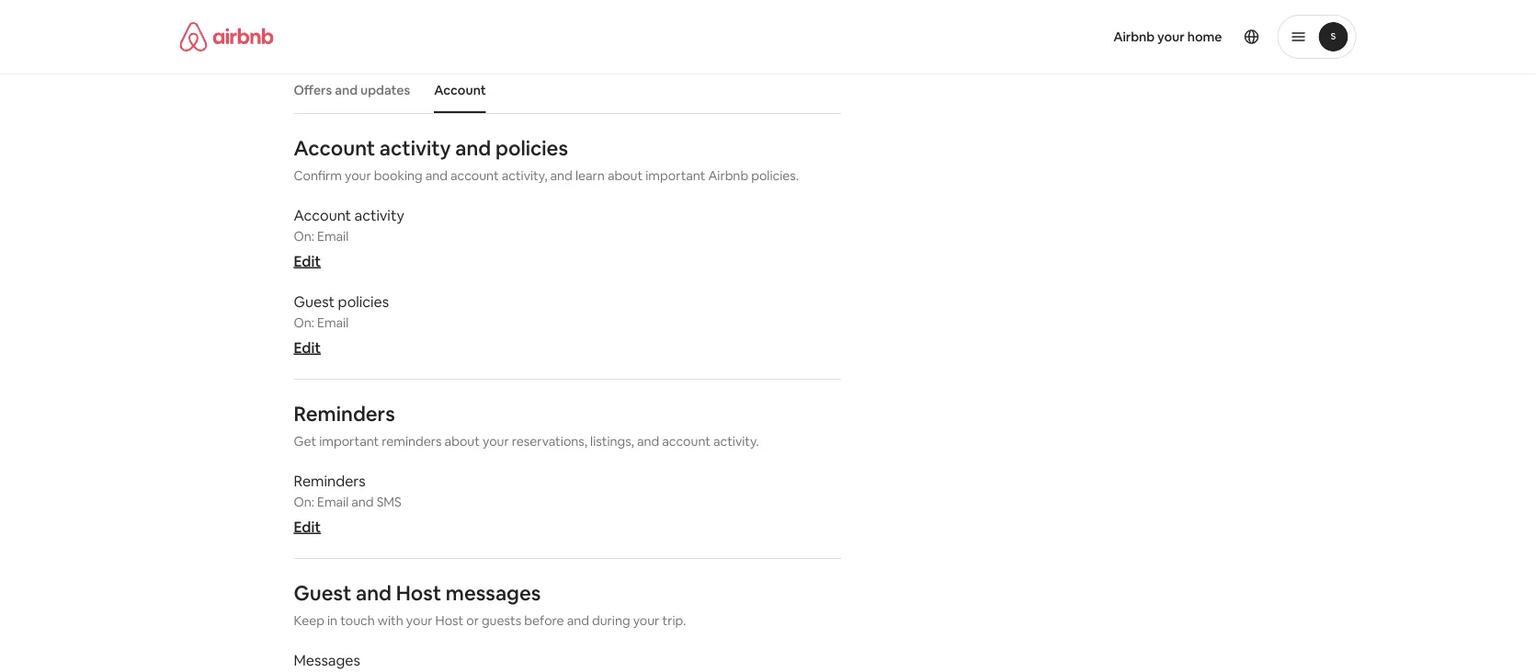 Task type: vqa. For each thing, say whether or not it's contained in the screenshot.
important to the left
yes



Task type: describe. For each thing, give the bounding box(es) containing it.
account activity on: email edit
[[294, 206, 405, 271]]

notifications element
[[285, 68, 841, 672]]

about inside 'account activity and policies confirm your booking and account activity, and learn about important airbnb policies.'
[[608, 168, 643, 184]]

email for guest
[[317, 315, 349, 332]]

account for and
[[294, 135, 375, 161]]

policies.
[[752, 168, 799, 184]]

edit for account
[[294, 252, 321, 271]]

and up touch
[[356, 580, 392, 607]]

messages
[[446, 580, 541, 607]]

learn
[[576, 168, 605, 184]]

account for on:
[[294, 206, 351, 225]]

trip.
[[663, 613, 686, 630]]

offers and updates button
[[285, 73, 420, 108]]

edit inside reminders on: email and sms edit
[[294, 518, 321, 537]]

before
[[524, 613, 564, 630]]

about inside reminders get important reminders about your reservations, listings, and account activity.
[[445, 434, 480, 450]]

confirm
[[294, 168, 342, 184]]

listings,
[[591, 434, 635, 450]]

and inside reminders get important reminders about your reservations, listings, and account activity.
[[637, 434, 660, 450]]

airbnb your home link
[[1103, 17, 1234, 56]]

and inside reminders on: email and sms edit
[[352, 494, 374, 511]]

reservations,
[[512, 434, 588, 450]]

0 vertical spatial host
[[396, 580, 442, 607]]

touch
[[340, 613, 375, 630]]

airbnb your home
[[1114, 29, 1223, 45]]

reminders for your
[[294, 401, 395, 427]]

policies inside 'account activity and policies confirm your booking and account activity, and learn about important airbnb policies.'
[[496, 135, 568, 161]]

activity,
[[502, 168, 548, 184]]

guest for and
[[294, 580, 352, 607]]

account activity and policies confirm your booking and account activity, and learn about important airbnb policies.
[[294, 135, 799, 184]]

home
[[1188, 29, 1223, 45]]

edit button for account activity and policies
[[294, 252, 321, 271]]

2 edit button from the top
[[294, 339, 321, 357]]

policies inside guest policies on: email edit
[[338, 293, 389, 311]]



Task type: locate. For each thing, give the bounding box(es) containing it.
airbnb inside 'account activity and policies confirm your booking and account activity, and learn about important airbnb policies.'
[[709, 168, 749, 184]]

0 vertical spatial policies
[[496, 135, 568, 161]]

tab list
[[285, 68, 841, 114]]

edit for guest
[[294, 339, 321, 357]]

guests
[[482, 613, 522, 630]]

account down the confirm
[[294, 206, 351, 225]]

1 vertical spatial edit
[[294, 339, 321, 357]]

edit button
[[294, 252, 321, 271], [294, 339, 321, 357], [294, 518, 321, 537]]

updates
[[361, 82, 410, 99]]

0 horizontal spatial airbnb
[[709, 168, 749, 184]]

reminders for edit
[[294, 472, 366, 491]]

3 email from the top
[[317, 494, 349, 511]]

2 on: from the top
[[294, 315, 315, 332]]

your left home
[[1158, 29, 1185, 45]]

0 vertical spatial airbnb
[[1114, 29, 1155, 45]]

and inside button
[[335, 82, 358, 99]]

on: for account activity
[[294, 229, 315, 245]]

email inside the account activity on: email edit
[[317, 229, 349, 245]]

in
[[327, 613, 338, 630]]

2 vertical spatial edit button
[[294, 518, 321, 537]]

0 vertical spatial edit
[[294, 252, 321, 271]]

account left the activity,
[[451, 168, 499, 184]]

on: inside reminders on: email and sms edit
[[294, 494, 315, 511]]

1 vertical spatial host
[[436, 613, 464, 630]]

and left learn
[[551, 168, 573, 184]]

tab list containing offers and updates
[[285, 68, 841, 114]]

your left the reservations,
[[483, 434, 509, 450]]

1 vertical spatial reminders
[[294, 472, 366, 491]]

email inside reminders on: email and sms edit
[[317, 494, 349, 511]]

account inside 'account activity and policies confirm your booking and account activity, and learn about important airbnb policies.'
[[294, 135, 375, 161]]

your
[[1158, 29, 1185, 45], [345, 168, 371, 184], [483, 434, 509, 450], [406, 613, 433, 630], [633, 613, 660, 630]]

and left during
[[567, 613, 590, 630]]

account right updates
[[434, 82, 486, 99]]

and right booking
[[426, 168, 448, 184]]

edit button for reminders
[[294, 518, 321, 537]]

0 horizontal spatial important
[[319, 434, 379, 450]]

2 email from the top
[[317, 315, 349, 332]]

1 vertical spatial guest
[[294, 580, 352, 607]]

important right learn
[[646, 168, 706, 184]]

account inside button
[[434, 82, 486, 99]]

0 vertical spatial on:
[[294, 229, 315, 245]]

on: inside guest policies on: email edit
[[294, 315, 315, 332]]

get
[[294, 434, 317, 450]]

3 edit button from the top
[[294, 518, 321, 537]]

guest
[[294, 293, 335, 311], [294, 580, 352, 607]]

0 vertical spatial about
[[608, 168, 643, 184]]

1 edit from the top
[[294, 252, 321, 271]]

1 on: from the top
[[294, 229, 315, 245]]

email down the confirm
[[317, 229, 349, 245]]

account inside the account activity on: email edit
[[294, 206, 351, 225]]

booking
[[374, 168, 423, 184]]

edit
[[294, 252, 321, 271], [294, 339, 321, 357], [294, 518, 321, 537]]

activity down booking
[[355, 206, 405, 225]]

1 horizontal spatial about
[[608, 168, 643, 184]]

edit inside the account activity on: email edit
[[294, 252, 321, 271]]

reminders
[[382, 434, 442, 450]]

your left trip. at the bottom of page
[[633, 613, 660, 630]]

host
[[396, 580, 442, 607], [436, 613, 464, 630]]

and left sms
[[352, 494, 374, 511]]

1 guest from the top
[[294, 293, 335, 311]]

1 email from the top
[[317, 229, 349, 245]]

keep
[[294, 613, 325, 630]]

during
[[592, 613, 631, 630]]

airbnb left home
[[1114, 29, 1155, 45]]

profile element
[[791, 0, 1357, 74]]

1 horizontal spatial important
[[646, 168, 706, 184]]

1 edit button from the top
[[294, 252, 321, 271]]

1 vertical spatial about
[[445, 434, 480, 450]]

offers
[[294, 82, 332, 99]]

3 edit from the top
[[294, 518, 321, 537]]

guest inside guest and host messages keep in touch with your host or guests before and during your trip.
[[294, 580, 352, 607]]

reminders down get
[[294, 472, 366, 491]]

your inside the profile "element"
[[1158, 29, 1185, 45]]

airbnb inside the profile "element"
[[1114, 29, 1155, 45]]

account tab panel
[[294, 135, 841, 672]]

1 horizontal spatial policies
[[496, 135, 568, 161]]

activity.
[[714, 434, 760, 450]]

edit inside guest policies on: email edit
[[294, 339, 321, 357]]

2 vertical spatial email
[[317, 494, 349, 511]]

1 horizontal spatial account
[[663, 434, 711, 450]]

your right the confirm
[[345, 168, 371, 184]]

activity inside the account activity on: email edit
[[355, 206, 405, 225]]

0 vertical spatial email
[[317, 229, 349, 245]]

or
[[467, 613, 479, 630]]

1 vertical spatial activity
[[355, 206, 405, 225]]

policies down the account activity on: email edit at the left top
[[338, 293, 389, 311]]

policies up the activity,
[[496, 135, 568, 161]]

email left sms
[[317, 494, 349, 511]]

policies
[[496, 135, 568, 161], [338, 293, 389, 311]]

guest and host messages keep in touch with your host or guests before and during your trip.
[[294, 580, 686, 630]]

on:
[[294, 229, 315, 245], [294, 315, 315, 332], [294, 494, 315, 511]]

email inside guest policies on: email edit
[[317, 315, 349, 332]]

activity inside 'account activity and policies confirm your booking and account activity, and learn about important airbnb policies.'
[[380, 135, 451, 161]]

host left "or"
[[436, 613, 464, 630]]

your right the with
[[406, 613, 433, 630]]

0 vertical spatial guest
[[294, 293, 335, 311]]

and
[[335, 82, 358, 99], [456, 135, 491, 161], [426, 168, 448, 184], [551, 168, 573, 184], [637, 434, 660, 450], [352, 494, 374, 511], [356, 580, 392, 607], [567, 613, 590, 630]]

1 vertical spatial airbnb
[[709, 168, 749, 184]]

0 horizontal spatial policies
[[338, 293, 389, 311]]

activity up booking
[[380, 135, 451, 161]]

about right learn
[[608, 168, 643, 184]]

1 horizontal spatial airbnb
[[1114, 29, 1155, 45]]

2 vertical spatial account
[[294, 206, 351, 225]]

1 reminders from the top
[[294, 401, 395, 427]]

reminders inside reminders get important reminders about your reservations, listings, and account activity.
[[294, 401, 395, 427]]

0 horizontal spatial about
[[445, 434, 480, 450]]

0 vertical spatial account
[[451, 168, 499, 184]]

0 vertical spatial important
[[646, 168, 706, 184]]

1 vertical spatial edit button
[[294, 339, 321, 357]]

1 vertical spatial important
[[319, 434, 379, 450]]

reminders inside reminders on: email and sms edit
[[294, 472, 366, 491]]

1 vertical spatial account
[[663, 434, 711, 450]]

on: for guest policies
[[294, 315, 315, 332]]

reminders on: email and sms edit
[[294, 472, 402, 537]]

guest down the account activity on: email edit at the left top
[[294, 293, 335, 311]]

account inside 'account activity and policies confirm your booking and account activity, and learn about important airbnb policies.'
[[451, 168, 499, 184]]

important
[[646, 168, 706, 184], [319, 434, 379, 450]]

1 vertical spatial policies
[[338, 293, 389, 311]]

sms
[[377, 494, 402, 511]]

1 vertical spatial account
[[294, 135, 375, 161]]

reminders up get
[[294, 401, 395, 427]]

2 edit from the top
[[294, 339, 321, 357]]

guest inside guest policies on: email edit
[[294, 293, 335, 311]]

account inside reminders get important reminders about your reservations, listings, and account activity.
[[663, 434, 711, 450]]

group
[[294, 0, 841, 48]]

guest for policies
[[294, 293, 335, 311]]

1 vertical spatial on:
[[294, 315, 315, 332]]

host up the with
[[396, 580, 442, 607]]

account up the confirm
[[294, 135, 375, 161]]

and right offers
[[335, 82, 358, 99]]

important inside 'account activity and policies confirm your booking and account activity, and learn about important airbnb policies.'
[[646, 168, 706, 184]]

airbnb
[[1114, 29, 1155, 45], [709, 168, 749, 184]]

account
[[434, 82, 486, 99], [294, 135, 375, 161], [294, 206, 351, 225]]

account
[[451, 168, 499, 184], [663, 434, 711, 450]]

guest policies on: email edit
[[294, 293, 389, 357]]

offers and updates
[[294, 82, 410, 99]]

activity for and
[[380, 135, 451, 161]]

0 vertical spatial reminders
[[294, 401, 395, 427]]

messages
[[294, 651, 360, 670]]

email
[[317, 229, 349, 245], [317, 315, 349, 332], [317, 494, 349, 511]]

reminders get important reminders about your reservations, listings, and account activity.
[[294, 401, 760, 450]]

your inside 'account activity and policies confirm your booking and account activity, and learn about important airbnb policies.'
[[345, 168, 371, 184]]

0 vertical spatial edit button
[[294, 252, 321, 271]]

2 reminders from the top
[[294, 472, 366, 491]]

guest up in
[[294, 580, 352, 607]]

account left activity.
[[663, 434, 711, 450]]

1 vertical spatial email
[[317, 315, 349, 332]]

0 vertical spatial account
[[434, 82, 486, 99]]

3 on: from the top
[[294, 494, 315, 511]]

2 guest from the top
[[294, 580, 352, 607]]

email down the account activity on: email edit at the left top
[[317, 315, 349, 332]]

0 vertical spatial activity
[[380, 135, 451, 161]]

and right 'listings,'
[[637, 434, 660, 450]]

important right get
[[319, 434, 379, 450]]

account button
[[425, 73, 495, 108]]

reminders
[[294, 401, 395, 427], [294, 472, 366, 491]]

on: inside the account activity on: email edit
[[294, 229, 315, 245]]

email for account
[[317, 229, 349, 245]]

airbnb left policies.
[[709, 168, 749, 184]]

0 horizontal spatial account
[[451, 168, 499, 184]]

about right reminders
[[445, 434, 480, 450]]

important inside reminders get important reminders about your reservations, listings, and account activity.
[[319, 434, 379, 450]]

activity for on:
[[355, 206, 405, 225]]

and down account button
[[456, 135, 491, 161]]

activity
[[380, 135, 451, 161], [355, 206, 405, 225]]

with
[[378, 613, 404, 630]]

2 vertical spatial edit
[[294, 518, 321, 537]]

2 vertical spatial on:
[[294, 494, 315, 511]]

your inside reminders get important reminders about your reservations, listings, and account activity.
[[483, 434, 509, 450]]

about
[[608, 168, 643, 184], [445, 434, 480, 450]]



